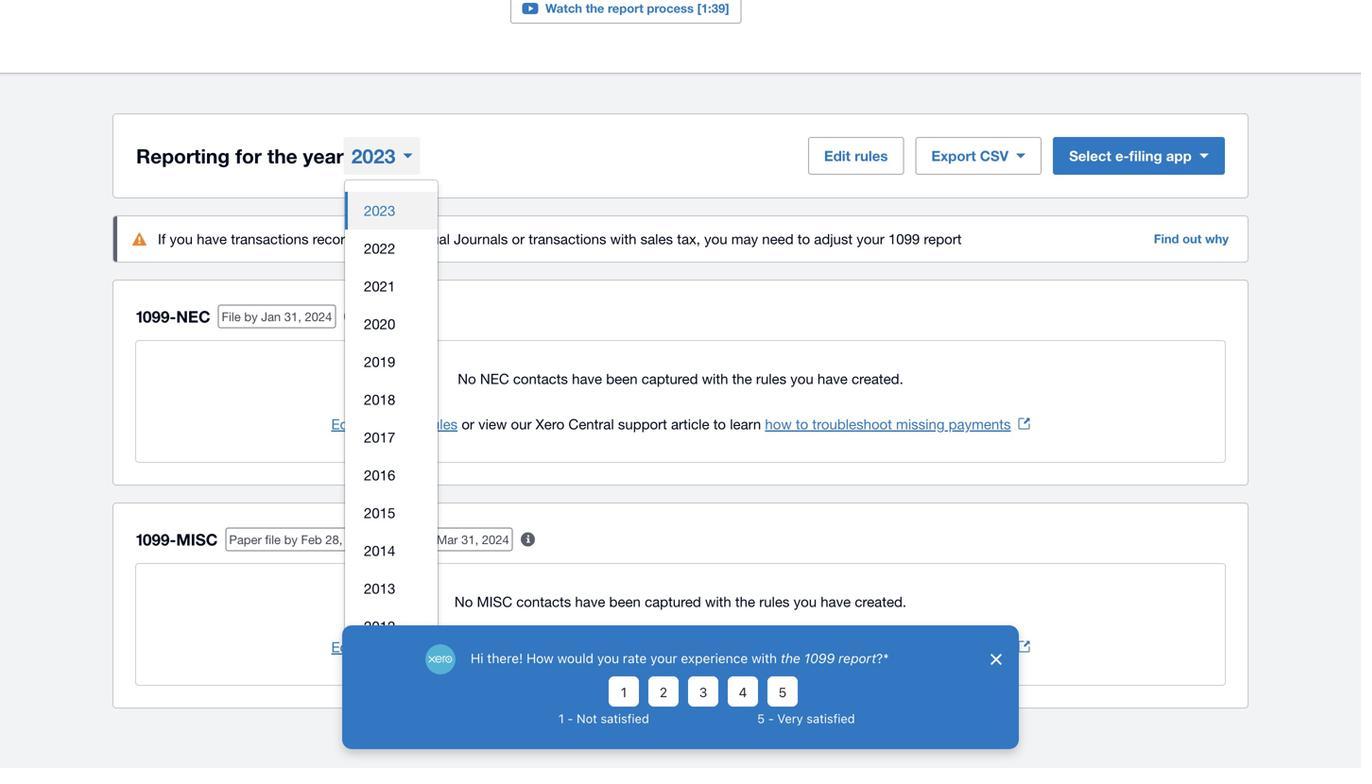 Task type: vqa. For each thing, say whether or not it's contained in the screenshot.
the header chart Image
no



Task type: describe. For each thing, give the bounding box(es) containing it.
no for 1099-misc
[[455, 594, 473, 610]]

2021 button
[[345, 268, 438, 305]]

no for 1099-nec
[[458, 371, 476, 387]]

edit for misc
[[331, 639, 356, 656]]

your for 1099-misc
[[360, 639, 388, 656]]

group containing 2023
[[345, 181, 438, 657]]

2021
[[364, 278, 396, 295]]

0 horizontal spatial by
[[244, 310, 258, 324]]

need
[[762, 231, 794, 247]]

2017 button
[[345, 419, 438, 457]]

support for misc
[[618, 639, 667, 656]]

troubleshoot for 1099-misc
[[813, 639, 893, 656]]

edit rules
[[825, 148, 888, 165]]

app
[[1167, 148, 1192, 165]]

2015 button
[[345, 495, 438, 532]]

edit for nec
[[331, 416, 356, 433]]

out
[[1183, 232, 1202, 246]]

2018
[[364, 391, 396, 408]]

captured for 1099-nec
[[642, 371, 698, 387]]

paper
[[229, 533, 262, 548]]

2023 inside button
[[364, 202, 396, 219]]

main content containing reporting for the year
[[0, 0, 1362, 750]]

select
[[1070, 148, 1112, 165]]

1099- for nec
[[136, 307, 176, 326]]

edit your 1099 rules or view our xero central support article to learn how to troubleshoot missing payments for 1099-nec
[[331, 416, 1011, 433]]

select a report year list box
[[345, 181, 438, 657]]

or for misc
[[462, 639, 475, 656]]

2018 button
[[345, 381, 438, 419]]

misc for miscellaneous image
[[509, 521, 547, 559]]

2015
[[364, 505, 396, 522]]

xero for misc
[[536, 639, 565, 656]]

the inside button
[[586, 1, 605, 16]]

file by jan 31, 2024
[[222, 310, 332, 324]]

2014
[[364, 543, 396, 559]]

learn for nec
[[730, 416, 761, 433]]

1099 for misc
[[392, 639, 423, 656]]

year
[[303, 144, 344, 168]]

watch the report process [1:39] button
[[511, 0, 742, 24]]

missing for 1099-nec
[[897, 416, 945, 433]]

2013
[[364, 581, 396, 597]]

28,
[[326, 533, 343, 548]]

central for 1099-nec
[[569, 416, 614, 433]]

find out why
[[1154, 232, 1229, 246]]

contacts for 1099-misc
[[517, 594, 571, 610]]

may
[[732, 231, 758, 247]]

find out why button
[[1143, 224, 1241, 254]]

filing
[[1130, 148, 1163, 165]]

1099 for nec
[[392, 416, 423, 433]]

watch
[[546, 1, 583, 16]]

2016
[[364, 467, 396, 484]]

2017
[[364, 429, 396, 446]]

view for 1099-misc
[[479, 639, 507, 656]]

0 vertical spatial 31,
[[284, 310, 302, 324]]

2014 button
[[345, 532, 438, 570]]

file
[[222, 310, 241, 324]]

file for paper
[[265, 533, 281, 548]]

1099-misc
[[136, 531, 218, 549]]

watch the report process [1:39]
[[546, 1, 730, 16]]

file for e-
[[401, 533, 417, 548]]

no nec contacts have been captured with the rules you have created.
[[458, 371, 904, 387]]

feb
[[301, 533, 322, 548]]

select e-filing app
[[1070, 148, 1192, 165]]

1099- for misc
[[136, 531, 176, 549]]

1099-nec
[[136, 307, 210, 326]]

if you have transactions recorded with manual journals or transactions with sales tax, you may need to adjust your 1099 report
[[158, 231, 962, 247]]

2012 button
[[345, 608, 438, 646]]

article for 1099-misc
[[671, 639, 710, 656]]

edit inside 'edit rules' button
[[825, 148, 851, 165]]

nec for 1099-
[[176, 307, 210, 326]]

captured for 1099-misc
[[645, 594, 701, 610]]

adjust
[[814, 231, 853, 247]]

our for misc
[[511, 639, 532, 656]]

1 transactions from the left
[[231, 231, 309, 247]]

missing for 1099-misc
[[897, 639, 945, 656]]

2023 button
[[344, 137, 420, 175]]

nec for no
[[480, 371, 509, 387]]

[1:39]
[[698, 1, 730, 16]]

how to troubleshoot missing payments link for 1099-misc
[[765, 639, 1030, 656]]

misc for 1099-
[[176, 531, 218, 549]]

find
[[1154, 232, 1180, 246]]

recorded
[[313, 231, 369, 247]]

2024 for e-file by
[[482, 533, 509, 548]]

our for nec
[[511, 416, 532, 433]]



Task type: locate. For each thing, give the bounding box(es) containing it.
your
[[857, 231, 885, 247], [360, 416, 388, 433], [360, 639, 388, 656]]

2 vertical spatial 1099
[[392, 639, 423, 656]]

support
[[618, 416, 667, 433], [618, 639, 667, 656]]

0 vertical spatial captured
[[642, 371, 698, 387]]

0 vertical spatial been
[[606, 371, 638, 387]]

how for 1099-nec
[[765, 416, 792, 433]]

1 view from the top
[[479, 416, 507, 433]]

0 vertical spatial 1099-
[[136, 307, 176, 326]]

by for e-
[[420, 533, 433, 548]]

manual
[[404, 231, 450, 247]]

2 learn from the top
[[730, 639, 761, 656]]

1 vertical spatial no
[[455, 594, 473, 610]]

2 support from the top
[[618, 639, 667, 656]]

payments
[[949, 416, 1011, 433], [949, 639, 1011, 656]]

2023 button
[[345, 192, 438, 230]]

0 horizontal spatial misc
[[176, 531, 218, 549]]

1099 down 2012
[[392, 639, 423, 656]]

1 vertical spatial nec
[[480, 371, 509, 387]]

2023 right the year
[[352, 144, 396, 168]]

2 central from the top
[[569, 639, 614, 656]]

select e-filing app button
[[1054, 137, 1225, 175]]

created. for 1099-nec
[[852, 371, 904, 387]]

file
[[265, 533, 281, 548], [401, 533, 417, 548]]

0 vertical spatial how to troubleshoot missing payments link
[[765, 416, 1030, 433]]

1099- left file
[[136, 307, 176, 326]]

misc left paper
[[176, 531, 218, 549]]

0 vertical spatial nec
[[176, 307, 210, 326]]

0 vertical spatial missing
[[897, 416, 945, 433]]

1 learn from the top
[[730, 416, 761, 433]]

1 vertical spatial article
[[671, 639, 710, 656]]

0 vertical spatial 2023
[[352, 144, 396, 168]]

2 edit your 1099 rules link from the top
[[331, 639, 458, 656]]

1 vertical spatial contacts
[[517, 594, 571, 610]]

1 vertical spatial 2023
[[364, 202, 396, 219]]

1 horizontal spatial by
[[284, 533, 298, 548]]

1 horizontal spatial 31,
[[462, 533, 479, 548]]

0 horizontal spatial 31,
[[284, 310, 302, 324]]

report down export at the right top
[[924, 231, 962, 247]]

0 vertical spatial edit
[[825, 148, 851, 165]]

edit your 1099 rules link down 2018
[[331, 416, 458, 433]]

1 vertical spatial payments
[[949, 639, 1011, 656]]

1 how from the top
[[765, 416, 792, 433]]

payments for nec
[[949, 416, 1011, 433]]

view
[[479, 416, 507, 433], [479, 639, 507, 656]]

no down e-file by mar 31, 2024
[[455, 594, 473, 610]]

2023
[[352, 144, 396, 168], [364, 202, 396, 219]]

e-
[[1116, 148, 1130, 165]]

jan
[[261, 310, 281, 324]]

0 vertical spatial no
[[458, 371, 476, 387]]

1 payments from the top
[[949, 416, 1011, 433]]

2024 right the mar
[[482, 533, 509, 548]]

how
[[765, 416, 792, 433], [765, 639, 792, 656]]

1 vertical spatial view
[[479, 639, 507, 656]]

0 vertical spatial learn
[[730, 416, 761, 433]]

edit up adjust
[[825, 148, 851, 165]]

0 horizontal spatial report
[[608, 1, 644, 16]]

0 vertical spatial created.
[[852, 371, 904, 387]]

2012
[[364, 618, 396, 635]]

export csv
[[932, 148, 1009, 165]]

2024 right 28,
[[346, 533, 373, 548]]

with
[[373, 231, 400, 247], [611, 231, 637, 247], [702, 371, 729, 387], [705, 594, 732, 610]]

no misc contacts have been captured with the rules you have created.
[[455, 594, 907, 610]]

support down "no misc contacts have been captured with the rules you have created."
[[618, 639, 667, 656]]

2 payments from the top
[[949, 639, 1011, 656]]

2013 button
[[345, 570, 438, 608]]

export
[[932, 148, 976, 165]]

learn
[[730, 416, 761, 433], [730, 639, 761, 656]]

warning icon image
[[132, 233, 147, 246]]

2 article from the top
[[671, 639, 710, 656]]

2 xero from the top
[[536, 639, 565, 656]]

1 edit your 1099 rules link from the top
[[331, 416, 458, 433]]

learn down no nec contacts have been captured with the rules you have created.
[[730, 416, 761, 433]]

troubleshoot
[[813, 416, 893, 433], [813, 639, 893, 656]]

mar
[[437, 533, 458, 548]]

1099
[[889, 231, 920, 247], [392, 416, 423, 433], [392, 639, 423, 656]]

1099 down 2018
[[392, 416, 423, 433]]

1 vertical spatial how to troubleshoot missing payments link
[[765, 639, 1030, 656]]

1 vertical spatial xero
[[536, 639, 565, 656]]

1 vertical spatial central
[[569, 639, 614, 656]]

transactions left recorded
[[231, 231, 309, 247]]

article
[[671, 416, 710, 433], [671, 639, 710, 656]]

xero
[[536, 416, 565, 433], [536, 639, 565, 656]]

0 vertical spatial your
[[857, 231, 885, 247]]

no
[[458, 371, 476, 387], [455, 594, 473, 610]]

1 missing from the top
[[897, 416, 945, 433]]

2 horizontal spatial by
[[420, 533, 433, 548]]

misc down misc for miscellaneous icon
[[477, 594, 513, 610]]

created.
[[852, 371, 904, 387], [855, 594, 907, 610]]

article down no nec contacts have been captured with the rules you have created.
[[671, 416, 710, 433]]

paper file by feb 28, 2024
[[229, 533, 373, 548]]

0 vertical spatial or
[[512, 231, 525, 247]]

2023 up 2022
[[364, 202, 396, 219]]

1 file from the left
[[265, 533, 281, 548]]

2 transactions from the left
[[529, 231, 607, 247]]

the
[[586, 1, 605, 16], [267, 144, 298, 168], [732, 371, 752, 387], [736, 594, 756, 610]]

1 horizontal spatial 2024
[[346, 533, 373, 548]]

1 vertical spatial report
[[924, 231, 962, 247]]

contacts for 1099-nec
[[513, 371, 568, 387]]

e-
[[389, 533, 401, 548]]

view for 1099-nec
[[479, 416, 507, 433]]

article down "no misc contacts have been captured with the rules you have created."
[[671, 639, 710, 656]]

troubleshoot for 1099-nec
[[813, 416, 893, 433]]

1 vertical spatial how
[[765, 639, 792, 656]]

journals
[[454, 231, 508, 247]]

0 vertical spatial support
[[618, 416, 667, 433]]

edit your 1099 rules or view our xero central support article to learn how to troubleshoot missing payments for 1099-misc
[[331, 639, 1011, 656]]

how to troubleshoot missing payments link for 1099-nec
[[765, 416, 1030, 433]]

been
[[606, 371, 638, 387], [610, 594, 641, 610]]

1 vertical spatial troubleshoot
[[813, 639, 893, 656]]

reporting for the year
[[136, 144, 344, 168]]

0 vertical spatial misc
[[176, 531, 218, 549]]

misc
[[176, 531, 218, 549], [477, 594, 513, 610]]

1 how to troubleshoot missing payments link from the top
[[765, 416, 1030, 433]]

1 vertical spatial 31,
[[462, 533, 479, 548]]

by left feb
[[284, 533, 298, 548]]

1 vertical spatial support
[[618, 639, 667, 656]]

edit down 2013 button
[[331, 639, 356, 656]]

group
[[345, 181, 438, 657]]

or
[[512, 231, 525, 247], [462, 416, 475, 433], [462, 639, 475, 656]]

1 vertical spatial learn
[[730, 639, 761, 656]]

1 edit your 1099 rules or view our xero central support article to learn how to troubleshoot missing payments from the top
[[331, 416, 1011, 433]]

rules inside 'edit rules' button
[[855, 148, 888, 165]]

misc for no
[[477, 594, 513, 610]]

reporting
[[136, 144, 230, 168]]

1 horizontal spatial misc
[[477, 594, 513, 610]]

by left the mar
[[420, 533, 433, 548]]

2 how to troubleshoot missing payments link from the top
[[765, 639, 1030, 656]]

0 horizontal spatial 2024
[[305, 310, 332, 324]]

process
[[647, 1, 694, 16]]

2 file from the left
[[401, 533, 417, 548]]

1 our from the top
[[511, 416, 532, 433]]

main content
[[0, 0, 1362, 750]]

learn for misc
[[730, 639, 761, 656]]

report inside button
[[608, 1, 644, 16]]

2 vertical spatial your
[[360, 639, 388, 656]]

or for nec
[[462, 416, 475, 433]]

your down 2018
[[360, 416, 388, 433]]

1 vertical spatial misc
[[477, 594, 513, 610]]

2020 button
[[345, 305, 438, 343]]

file right paper
[[265, 533, 281, 548]]

2 how from the top
[[765, 639, 792, 656]]

1 vertical spatial missing
[[897, 639, 945, 656]]

1 vertical spatial or
[[462, 416, 475, 433]]

1 vertical spatial edit
[[331, 416, 356, 433]]

0 vertical spatial edit your 1099 rules or view our xero central support article to learn how to troubleshoot missing payments
[[331, 416, 1011, 433]]

2 vertical spatial or
[[462, 639, 475, 656]]

edit your 1099 rules or view our xero central support article to learn how to troubleshoot missing payments
[[331, 416, 1011, 433], [331, 639, 1011, 656]]

1 central from the top
[[569, 416, 614, 433]]

0 horizontal spatial transactions
[[231, 231, 309, 247]]

or right the journals
[[512, 231, 525, 247]]

1 1099- from the top
[[136, 307, 176, 326]]

learn down "no misc contacts have been captured with the rules you have created."
[[730, 639, 761, 656]]

for
[[235, 144, 262, 168]]

0 vertical spatial report
[[608, 1, 644, 16]]

by right file
[[244, 310, 258, 324]]

0 vertical spatial troubleshoot
[[813, 416, 893, 433]]

if
[[158, 231, 166, 247]]

support down no nec contacts have been captured with the rules you have created.
[[618, 416, 667, 433]]

rules
[[855, 148, 888, 165], [756, 371, 787, 387], [427, 416, 458, 433], [760, 594, 790, 610], [427, 639, 458, 656]]

0 horizontal spatial nec
[[176, 307, 210, 326]]

1 vertical spatial captured
[[645, 594, 701, 610]]

1 horizontal spatial transactions
[[529, 231, 607, 247]]

report left "process"
[[608, 1, 644, 16]]

2 edit your 1099 rules or view our xero central support article to learn how to troubleshoot missing payments from the top
[[331, 639, 1011, 656]]

1 vertical spatial edit your 1099 rules or view our xero central support article to learn how to troubleshoot missing payments
[[331, 639, 1011, 656]]

2 missing from the top
[[897, 639, 945, 656]]

e-file by mar 31, 2024
[[389, 533, 509, 548]]

1099-
[[136, 307, 176, 326], [136, 531, 176, 549]]

31, right jan
[[284, 310, 302, 324]]

created. for 1099-misc
[[855, 594, 907, 610]]

1 vertical spatial been
[[610, 594, 641, 610]]

by
[[244, 310, 258, 324], [284, 533, 298, 548], [420, 533, 433, 548]]

central for 1099-misc
[[569, 639, 614, 656]]

your down 2012
[[360, 639, 388, 656]]

1099- left paper
[[136, 531, 176, 549]]

edit your 1099 rules link for 1099-misc
[[331, 639, 458, 656]]

0 vertical spatial central
[[569, 416, 614, 433]]

31, right the mar
[[462, 533, 479, 548]]

article for 1099-nec
[[671, 416, 710, 433]]

2024
[[305, 310, 332, 324], [346, 533, 373, 548], [482, 533, 509, 548]]

edit your 1099 rules or view our xero central support article to learn how to troubleshoot missing payments down no nec contacts have been captured with the rules you have created.
[[331, 416, 1011, 433]]

1 article from the top
[[671, 416, 710, 433]]

payments for misc
[[949, 639, 1011, 656]]

why
[[1206, 232, 1229, 246]]

edit rules button
[[808, 137, 904, 175]]

edit your 1099 rules link for 1099-nec
[[331, 416, 458, 433]]

1 horizontal spatial nec
[[480, 371, 509, 387]]

transactions
[[231, 231, 309, 247], [529, 231, 607, 247]]

2 1099- from the top
[[136, 531, 176, 549]]

tax,
[[677, 231, 701, 247]]

1 troubleshoot from the top
[[813, 416, 893, 433]]

2 our from the top
[[511, 639, 532, 656]]

by for paper
[[284, 533, 298, 548]]

edit
[[825, 148, 851, 165], [331, 416, 356, 433], [331, 639, 356, 656]]

1 horizontal spatial file
[[401, 533, 417, 548]]

xero for nec
[[536, 416, 565, 433]]

edit left 2017
[[331, 416, 356, 433]]

edit your 1099 rules or view our xero central support article to learn how to troubleshoot missing payments down "no misc contacts have been captured with the rules you have created."
[[331, 639, 1011, 656]]

how for 1099-misc
[[765, 639, 792, 656]]

1 vertical spatial 1099-
[[136, 531, 176, 549]]

transactions right the journals
[[529, 231, 607, 247]]

2016 button
[[345, 457, 438, 495]]

been for 1099-misc
[[610, 594, 641, 610]]

0 vertical spatial xero
[[536, 416, 565, 433]]

0 vertical spatial contacts
[[513, 371, 568, 387]]

2019 button
[[345, 343, 438, 381]]

our
[[511, 416, 532, 433], [511, 639, 532, 656]]

dialog
[[342, 626, 1019, 750]]

0 vertical spatial article
[[671, 416, 710, 433]]

support for nec
[[618, 416, 667, 433]]

your right adjust
[[857, 231, 885, 247]]

2 view from the top
[[479, 639, 507, 656]]

2024 for paper file by
[[346, 533, 373, 548]]

2 vertical spatial edit
[[331, 639, 356, 656]]

1 support from the top
[[618, 416, 667, 433]]

1 vertical spatial 1099
[[392, 416, 423, 433]]

31,
[[284, 310, 302, 324], [462, 533, 479, 548]]

2019
[[364, 354, 396, 370]]

1099 right adjust
[[889, 231, 920, 247]]

1 xero from the top
[[536, 416, 565, 433]]

0 horizontal spatial file
[[265, 533, 281, 548]]

file right 2014
[[401, 533, 417, 548]]

1 vertical spatial our
[[511, 639, 532, 656]]

2020
[[364, 316, 396, 332]]

nec
[[176, 307, 210, 326], [480, 371, 509, 387]]

2022 button
[[345, 230, 438, 268]]

2024 right jan
[[305, 310, 332, 324]]

2 horizontal spatial 2024
[[482, 533, 509, 548]]

1 vertical spatial created.
[[855, 594, 907, 610]]

2 troubleshoot from the top
[[813, 639, 893, 656]]

your for 1099-nec
[[360, 416, 388, 433]]

export csv button
[[916, 137, 1042, 175]]

you
[[170, 231, 193, 247], [705, 231, 728, 247], [791, 371, 814, 387], [794, 594, 817, 610]]

to
[[798, 231, 811, 247], [714, 416, 726, 433], [796, 416, 809, 433], [714, 639, 726, 656], [796, 639, 809, 656]]

edit your 1099 rules link
[[331, 416, 458, 433], [331, 639, 458, 656]]

been for 1099-nec
[[606, 371, 638, 387]]

or right select a report year list box
[[462, 416, 475, 433]]

0 vertical spatial how
[[765, 416, 792, 433]]

0 vertical spatial edit your 1099 rules link
[[331, 416, 458, 433]]

no right 2019 button
[[458, 371, 476, 387]]

0 vertical spatial payments
[[949, 416, 1011, 433]]

sales
[[641, 231, 673, 247]]

1 vertical spatial edit your 1099 rules link
[[331, 639, 458, 656]]

0 vertical spatial view
[[479, 416, 507, 433]]

2023 inside popup button
[[352, 144, 396, 168]]

2022
[[364, 240, 396, 257]]

or right the 2012 button at left
[[462, 639, 475, 656]]

report
[[608, 1, 644, 16], [924, 231, 962, 247]]

edit your 1099 rules link down 2012
[[331, 639, 458, 656]]

0 vertical spatial 1099
[[889, 231, 920, 247]]

1 horizontal spatial report
[[924, 231, 962, 247]]

0 vertical spatial our
[[511, 416, 532, 433]]

csv
[[980, 148, 1009, 165]]

1 vertical spatial your
[[360, 416, 388, 433]]



